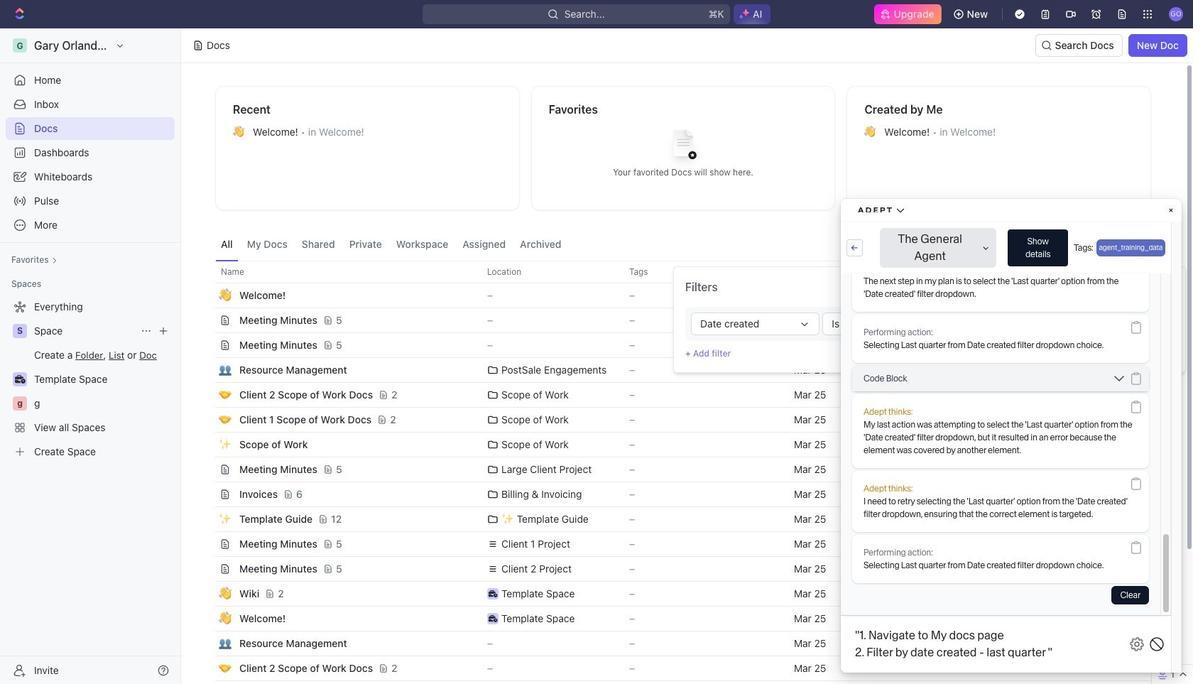 Task type: locate. For each thing, give the bounding box(es) containing it.
1 vertical spatial business time image
[[489, 615, 498, 622]]

0 vertical spatial business time image
[[489, 590, 498, 598]]

cell
[[200, 283, 215, 308], [1013, 283, 1127, 308], [1127, 283, 1152, 308], [200, 308, 215, 333], [200, 333, 215, 357], [200, 358, 215, 382], [200, 383, 215, 407], [200, 408, 215, 432], [200, 433, 215, 457], [1127, 433, 1152, 457], [200, 458, 215, 482], [200, 482, 215, 507], [200, 507, 215, 531], [1127, 507, 1152, 531], [200, 532, 215, 556], [1013, 532, 1127, 556], [200, 557, 215, 581], [1127, 557, 1152, 581], [200, 582, 215, 606], [899, 582, 1013, 606], [1013, 582, 1127, 606], [200, 607, 215, 631], [200, 632, 215, 656], [1013, 632, 1127, 656], [200, 657, 215, 681], [1013, 657, 1127, 681], [786, 681, 899, 684], [899, 681, 1013, 684], [1013, 681, 1127, 684], [1127, 681, 1152, 684]]

row
[[200, 261, 1152, 283], [200, 283, 1152, 308], [200, 308, 1152, 333], [200, 333, 1152, 358], [200, 357, 1152, 383], [200, 382, 1152, 408], [200, 407, 1152, 433], [200, 432, 1152, 458], [200, 457, 1152, 482], [200, 482, 1152, 507], [200, 507, 1152, 532], [200, 531, 1152, 557], [200, 556, 1152, 582], [200, 581, 1152, 607], [200, 606, 1152, 632], [200, 631, 1152, 657], [200, 656, 1152, 681], [215, 681, 1152, 684]]

no favorited docs image
[[655, 118, 712, 175]]

table
[[200, 261, 1152, 684]]

business time image
[[489, 590, 498, 598], [489, 615, 498, 622]]

1 business time image from the top
[[489, 590, 498, 598]]

column header
[[200, 261, 215, 283]]

tab list
[[215, 227, 567, 261]]



Task type: vqa. For each thing, say whether or not it's contained in the screenshot.
Add
no



Task type: describe. For each thing, give the bounding box(es) containing it.
sidebar navigation
[[0, 28, 181, 684]]

space, , element
[[13, 324, 27, 338]]

2 business time image from the top
[[489, 615, 498, 622]]



